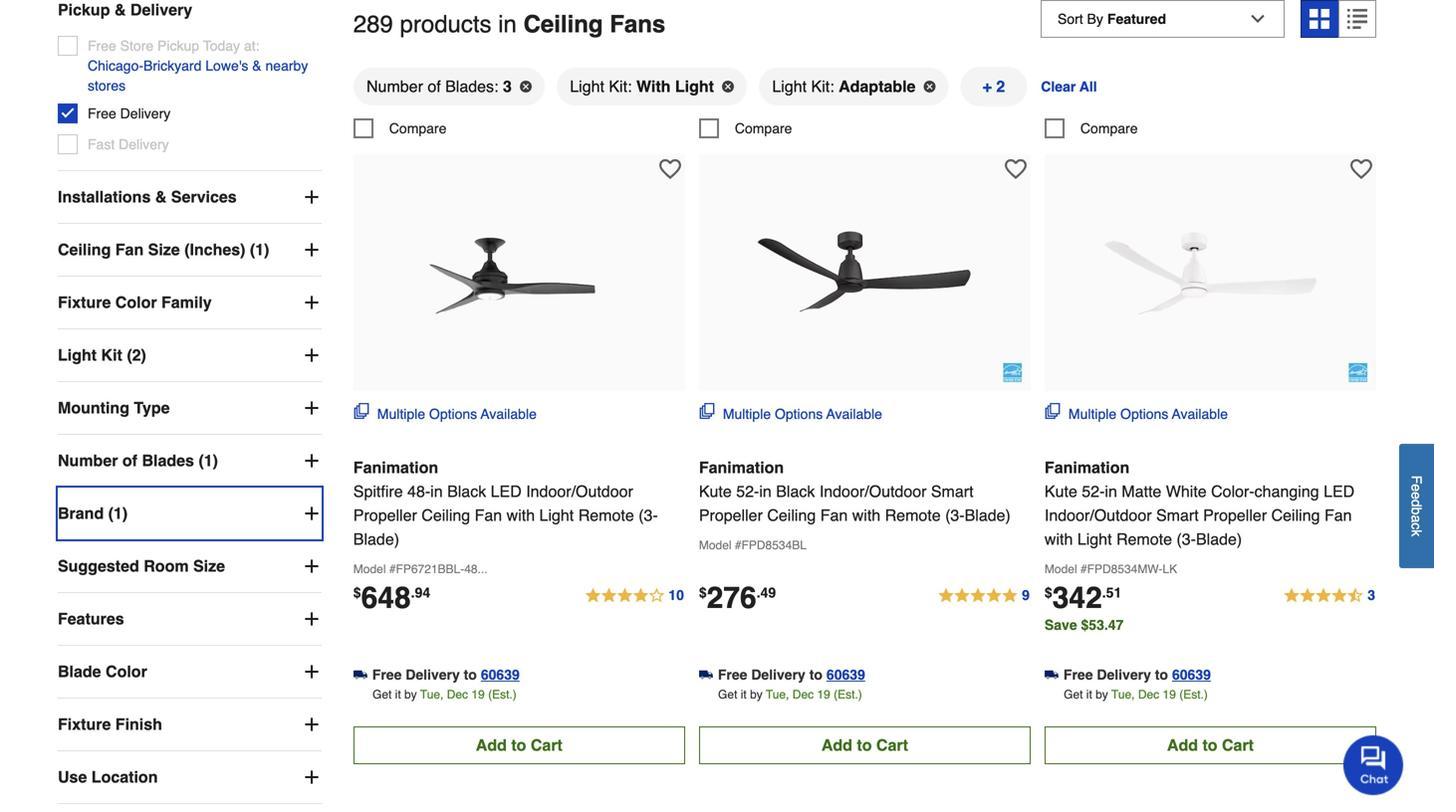 Task type: locate. For each thing, give the bounding box(es) containing it.
(est.)
[[488, 688, 517, 702], [834, 688, 863, 702], [1180, 688, 1208, 702]]

0 horizontal spatial pickup
[[58, 1, 110, 19]]

plus image inside 'use location' button
[[302, 768, 322, 788]]

plus image for use location
[[302, 768, 322, 788]]

in right the spitfire
[[431, 483, 443, 501]]

(3- inside the fanimation kute 52-in matte white color-changing led indoor/outdoor smart propeller ceiling fan with light remote (3-blade)
[[1177, 530, 1196, 549]]

1 horizontal spatial get it by tue, dec 19 (est.)
[[718, 688, 863, 702]]

# for fanimation spitfire 48-in black led indoor/outdoor propeller ceiling fan with light remote (3- blade)
[[389, 563, 396, 577]]

1 horizontal spatial (1)
[[199, 452, 218, 470]]

truck filled image
[[353, 669, 367, 683], [699, 669, 713, 683], [1045, 669, 1059, 683]]

color left family in the top left of the page
[[115, 293, 157, 312]]

plus image inside fixture finish button
[[302, 715, 322, 735]]

black
[[447, 483, 486, 501], [776, 483, 815, 501]]

1 horizontal spatial add to cart button
[[699, 727, 1031, 765]]

in up fpd8534bl
[[759, 483, 772, 501]]

2 black from the left
[[776, 483, 815, 501]]

1 (est.) from the left
[[488, 688, 517, 702]]

energy star qualified image
[[1003, 363, 1023, 383], [1349, 363, 1369, 383]]

number for number of blades (1)
[[58, 452, 118, 470]]

light inside the fanimation kute 52-in matte white color-changing led indoor/outdoor smart propeller ceiling fan with light remote (3-blade)
[[1078, 530, 1112, 549]]

0 vertical spatial number
[[367, 77, 423, 96]]

0 horizontal spatial $
[[353, 585, 361, 601]]

compare inside 1002625432 element
[[1081, 120, 1138, 136]]

chicago-brickyard lowe's & nearby stores
[[88, 58, 308, 94]]

1 horizontal spatial model
[[699, 539, 732, 553]]

remote inside fanimation spitfire 48-in black led indoor/outdoor propeller ceiling fan with light remote (3- blade)
[[579, 506, 634, 525]]

2 horizontal spatial get
[[1064, 688, 1083, 702]]

(est.) for first the 60639 button
[[488, 688, 517, 702]]

options for multiple options available link related to the fanimationkute 52-in matte white color-changing led indoor/outdoor smart propeller ceiling fan with light remote (3-blade) "element"
[[1121, 406, 1169, 422]]

in inside fanimation spitfire 48-in black led indoor/outdoor propeller ceiling fan with light remote (3- blade)
[[431, 483, 443, 501]]

ceiling down installations
[[58, 241, 111, 259]]

1 plus image from the top
[[302, 187, 322, 207]]

1 it from the left
[[395, 688, 401, 702]]

0 horizontal spatial (est.)
[[488, 688, 517, 702]]

plus image inside the blade color button
[[302, 663, 322, 683]]

& down at: at the top
[[252, 58, 262, 74]]

2 52- from the left
[[1082, 483, 1105, 501]]

propeller down color-
[[1204, 506, 1267, 525]]

1 kit: from the left
[[609, 77, 632, 96]]

compare down number of blades: 3
[[389, 120, 447, 136]]

0 horizontal spatial compare
[[389, 120, 447, 136]]

0 horizontal spatial led
[[491, 483, 522, 501]]

model # fpd8534mw-lk
[[1045, 563, 1178, 577]]

7 plus image from the top
[[302, 768, 322, 788]]

19
[[472, 688, 485, 702], [817, 688, 831, 702], [1163, 688, 1176, 702]]

multiple
[[377, 406, 425, 422], [723, 406, 771, 422], [1069, 406, 1117, 422]]

fixture up light kit (2)
[[58, 293, 111, 312]]

1 horizontal spatial 3
[[1368, 588, 1376, 604]]

1 vertical spatial fixture
[[58, 716, 111, 734]]

kute up model # fpd8534bl
[[699, 483, 732, 501]]

2 60639 from the left
[[827, 667, 866, 683]]

3 fanimation from the left
[[1045, 459, 1130, 477]]

fanimation inside fanimation kute 52-in black indoor/outdoor smart propeller ceiling fan with remote (3-blade)
[[699, 459, 784, 477]]

2 plus image from the top
[[302, 346, 322, 366]]

grid view image
[[1310, 9, 1330, 29]]

0 horizontal spatial by
[[404, 688, 417, 702]]

remote inside the fanimation kute 52-in matte white color-changing led indoor/outdoor smart propeller ceiling fan with light remote (3-blade)
[[1117, 530, 1173, 549]]

1 horizontal spatial #
[[735, 539, 742, 553]]

free delivery to 60639
[[372, 667, 520, 683], [718, 667, 866, 683], [1064, 667, 1211, 683]]

of inside list box
[[428, 77, 441, 96]]

2 propeller from the left
[[699, 506, 763, 525]]

2 add from the left
[[822, 737, 853, 755]]

store
[[120, 38, 154, 54]]

fixture color family
[[58, 293, 212, 312]]

2 add to cart from the left
[[822, 737, 909, 755]]

1 close circle filled image from the left
[[520, 81, 532, 93]]

propeller inside fanimation kute 52-in black indoor/outdoor smart propeller ceiling fan with remote (3-blade)
[[699, 506, 763, 525]]

get it by tue, dec 19 (est.)
[[373, 688, 517, 702], [718, 688, 863, 702], [1064, 688, 1208, 702]]

2 fixture from the top
[[58, 716, 111, 734]]

2 horizontal spatial with
[[1045, 530, 1073, 549]]

2 horizontal spatial by
[[1096, 688, 1109, 702]]

fpd8534bl
[[742, 539, 807, 553]]

color inside button
[[106, 663, 147, 682]]

dec
[[447, 688, 468, 702], [793, 688, 814, 702], [1139, 688, 1160, 702]]

& left services
[[155, 188, 167, 206]]

ceiling inside fanimation spitfire 48-in black led indoor/outdoor propeller ceiling fan with light remote (3- blade)
[[422, 506, 470, 525]]

#
[[735, 539, 742, 553], [389, 563, 396, 577], [1081, 563, 1088, 577]]

2 horizontal spatial close circle filled image
[[924, 81, 936, 93]]

black for led
[[447, 483, 486, 501]]

$53.47
[[1081, 618, 1124, 633]]

options
[[429, 406, 477, 422], [775, 406, 823, 422], [1121, 406, 1169, 422]]

plus image for fixture finish
[[302, 715, 322, 735]]

free delivery to 60639 down .49
[[718, 667, 866, 683]]

model up 648
[[353, 563, 386, 577]]

light kit (2)
[[58, 346, 146, 365]]

type
[[134, 399, 170, 418]]

pickup up chicago- at the top of page
[[58, 1, 110, 19]]

list box
[[353, 67, 1377, 118]]

led right changing
[[1324, 483, 1355, 501]]

options up 48-
[[429, 406, 477, 422]]

(3- up the lk
[[1177, 530, 1196, 549]]

1 available from the left
[[481, 406, 537, 422]]

kute for kute 52-in matte white color-changing led indoor/outdoor smart propeller ceiling fan with light remote (3-blade)
[[1045, 483, 1078, 501]]

ceiling down changing
[[1272, 506, 1321, 525]]

2 horizontal spatial (1)
[[250, 241, 269, 259]]

changing
[[1255, 483, 1320, 501]]

(1) right brand
[[108, 505, 128, 523]]

multiple options available up 48-
[[377, 406, 537, 422]]

1 horizontal spatial kute
[[1045, 483, 1078, 501]]

compare for 1001006182 "element"
[[389, 120, 447, 136]]

plus image inside mounting type button
[[302, 399, 322, 419]]

1 horizontal spatial pickup
[[157, 38, 199, 54]]

(1) right blades
[[199, 452, 218, 470]]

2 horizontal spatial compare
[[1081, 120, 1138, 136]]

1 options from the left
[[429, 406, 477, 422]]

ceiling down 48-
[[422, 506, 470, 525]]

1 add to cart from the left
[[476, 737, 563, 755]]

2 horizontal spatial 19
[[1163, 688, 1176, 702]]

2 horizontal spatial available
[[1172, 406, 1228, 422]]

(3- inside fanimation kute 52-in black indoor/outdoor smart propeller ceiling fan with remote (3-blade)
[[946, 506, 965, 525]]

2 multiple options available link from the left
[[699, 403, 883, 424]]

room
[[144, 557, 189, 576]]

52- left matte
[[1082, 483, 1105, 501]]

plus image for ceiling fan size (inches)
[[302, 240, 322, 260]]

available up fanimation kute 52-in black indoor/outdoor smart propeller ceiling fan with remote (3-blade)
[[827, 406, 883, 422]]

multiple options available link for the fanimationkute 52-in matte white color-changing led indoor/outdoor smart propeller ceiling fan with light remote (3-blade) "element"
[[1045, 403, 1228, 424]]

number
[[367, 77, 423, 96], [58, 452, 118, 470]]

by down $53.47
[[1096, 688, 1109, 702]]

fpd8534mw-
[[1088, 563, 1163, 577]]

1 horizontal spatial fanimation
[[699, 459, 784, 477]]

truck filled image down save at the right bottom
[[1045, 669, 1059, 683]]

2 horizontal spatial propeller
[[1204, 506, 1267, 525]]

1 horizontal spatial indoor/outdoor
[[820, 483, 927, 501]]

black up fpd8534bl
[[776, 483, 815, 501]]

compare inside 1001006182 "element"
[[389, 120, 447, 136]]

fanimation spitfire 48-in black led indoor/outdoor propeller ceiling fan with light remote (3-blade) image
[[410, 164, 629, 383]]

1 vertical spatial (1)
[[199, 452, 218, 470]]

2 horizontal spatial &
[[252, 58, 262, 74]]

fanimation kute 52-in matte white color-changing led indoor/outdoor smart propeller ceiling fan with light remote (3-blade)
[[1045, 459, 1355, 549]]

led right 48-
[[491, 483, 522, 501]]

1 multiple options available from the left
[[377, 406, 537, 422]]

$ right 9
[[1045, 585, 1053, 601]]

0 horizontal spatial fanimation
[[353, 459, 438, 477]]

0 horizontal spatial dec
[[447, 688, 468, 702]]

indoor/outdoor inside fanimation spitfire 48-in black led indoor/outdoor propeller ceiling fan with light remote (3- blade)
[[526, 483, 633, 501]]

color for fixture
[[115, 293, 157, 312]]

color for blade
[[106, 663, 147, 682]]

plus image inside installations & services button
[[302, 187, 322, 207]]

0 horizontal spatial 19
[[472, 688, 485, 702]]

1 multiple from the left
[[377, 406, 425, 422]]

plus image for number of blades
[[302, 451, 322, 471]]

compare inside '1002537620' "element"
[[735, 120, 792, 136]]

2 horizontal spatial tue,
[[1112, 688, 1135, 702]]

ceiling
[[524, 11, 603, 38], [58, 241, 111, 259], [422, 506, 470, 525], [767, 506, 816, 525], [1272, 506, 1321, 525]]

1 truck filled image from the left
[[353, 669, 367, 683]]

2 horizontal spatial free delivery to 60639
[[1064, 667, 1211, 683]]

kute inside fanimation kute 52-in black indoor/outdoor smart propeller ceiling fan with remote (3-blade)
[[699, 483, 732, 501]]

fan
[[115, 241, 144, 259], [475, 506, 502, 525], [821, 506, 848, 525], [1325, 506, 1352, 525]]

with inside fanimation kute 52-in black indoor/outdoor smart propeller ceiling fan with remote (3-blade)
[[853, 506, 881, 525]]

propeller down the spitfire
[[353, 506, 417, 525]]

model up 342
[[1045, 563, 1078, 577]]

close circle filled image up '1002537620' "element"
[[722, 81, 734, 93]]

close circle filled image right blades:
[[520, 81, 532, 93]]

plus image for brand
[[302, 504, 322, 524]]

model for kute 52-in black indoor/outdoor smart propeller ceiling fan with remote (3-blade)
[[699, 539, 732, 553]]

ceiling up fpd8534bl
[[767, 506, 816, 525]]

1 vertical spatial 3
[[1368, 588, 1376, 604]]

kit: for adaptable
[[811, 77, 834, 96]]

with inside fanimation spitfire 48-in black led indoor/outdoor propeller ceiling fan with light remote (3- blade)
[[507, 506, 535, 525]]

fan inside fanimation spitfire 48-in black led indoor/outdoor propeller ceiling fan with light remote (3- blade)
[[475, 506, 502, 525]]

# for fanimation kute 52-in black indoor/outdoor smart propeller ceiling fan with remote (3-blade)
[[735, 539, 742, 553]]

available up white
[[1172, 406, 1228, 422]]

by down $ 648 .94
[[404, 688, 417, 702]]

1 add to cart button from the left
[[353, 727, 685, 765]]

multiple options available for multiple options available link related to the fanimationkute 52-in matte white color-changing led indoor/outdoor smart propeller ceiling fan with light remote (3-blade) "element"
[[1069, 406, 1228, 422]]

1 $ from the left
[[353, 585, 361, 601]]

smart
[[931, 483, 974, 501], [1157, 506, 1199, 525]]

3 (est.) from the left
[[1180, 688, 1208, 702]]

1 propeller from the left
[[353, 506, 417, 525]]

c
[[1409, 523, 1425, 530]]

0 horizontal spatial smart
[[931, 483, 974, 501]]

brand
[[58, 505, 104, 523]]

black inside fanimation spitfire 48-in black led indoor/outdoor propeller ceiling fan with light remote (3- blade)
[[447, 483, 486, 501]]

3 compare from the left
[[1081, 120, 1138, 136]]

1 horizontal spatial kit:
[[811, 77, 834, 96]]

0 horizontal spatial (3-
[[639, 506, 658, 525]]

(3- inside fanimation spitfire 48-in black led indoor/outdoor propeller ceiling fan with light remote (3- blade)
[[639, 506, 658, 525]]

1 horizontal spatial energy star qualified image
[[1349, 363, 1369, 383]]

get down 276
[[718, 688, 738, 702]]

2 led from the left
[[1324, 483, 1355, 501]]

chat invite button image
[[1344, 735, 1405, 796]]

1 compare from the left
[[389, 120, 447, 136]]

get
[[373, 688, 392, 702], [718, 688, 738, 702], [1064, 688, 1083, 702]]

1 kute from the left
[[699, 483, 732, 501]]

b
[[1409, 508, 1425, 515]]

f e e d b a c k button
[[1400, 444, 1435, 569]]

pickup up brickyard
[[157, 38, 199, 54]]

fanimation for fanimation kute 52-in matte white color-changing led indoor/outdoor smart propeller ceiling fan with light remote (3-blade)
[[1045, 459, 1130, 477]]

fanimation inside the fanimation kute 52-in matte white color-changing led indoor/outdoor smart propeller ceiling fan with light remote (3-blade)
[[1045, 459, 1130, 477]]

blade) down the spitfire
[[353, 530, 400, 549]]

indoor/outdoor inside fanimation kute 52-in black indoor/outdoor smart propeller ceiling fan with remote (3-blade)
[[820, 483, 927, 501]]

available up fanimation spitfire 48-in black led indoor/outdoor propeller ceiling fan with light remote (3- blade)
[[481, 406, 537, 422]]

options up matte
[[1121, 406, 1169, 422]]

2 e from the top
[[1409, 492, 1425, 500]]

actual price $648.94 element
[[353, 581, 430, 616]]

plus image inside suggested room size button
[[302, 557, 322, 577]]

1 horizontal spatial number
[[367, 77, 423, 96]]

52- inside the fanimation kute 52-in matte white color-changing led indoor/outdoor smart propeller ceiling fan with light remote (3-blade)
[[1082, 483, 1105, 501]]

# up $ 276 .49
[[735, 539, 742, 553]]

.51
[[1103, 585, 1122, 601]]

e up the "b"
[[1409, 492, 1425, 500]]

size inside button
[[193, 557, 225, 576]]

features
[[58, 610, 124, 629]]

blade color button
[[58, 647, 322, 698]]

blade) down color-
[[1196, 530, 1243, 549]]

multiple for multiple options available link related to the fanimationkute 52-in matte white color-changing led indoor/outdoor smart propeller ceiling fan with light remote (3-blade) "element"
[[1069, 406, 1117, 422]]

compare for '1002537620' "element"
[[735, 120, 792, 136]]

4 stars image
[[584, 585, 685, 609]]

number up 1001006182 "element"
[[367, 77, 423, 96]]

0 horizontal spatial it
[[395, 688, 401, 702]]

3 add to cart from the left
[[1168, 737, 1254, 755]]

1 horizontal spatial 60639
[[827, 667, 866, 683]]

0 horizontal spatial heart outline image
[[659, 158, 681, 180]]

color right the blade
[[106, 663, 147, 682]]

truck filled image down 648
[[353, 669, 367, 683]]

get down 648
[[373, 688, 392, 702]]

options for first multiple options available link
[[429, 406, 477, 422]]

it down actual price $648.94 element
[[395, 688, 401, 702]]

fixture inside button
[[58, 293, 111, 312]]

multiple options available up fanimation kute 52-in black indoor/outdoor smart propeller ceiling fan with remote (3-blade)
[[723, 406, 883, 422]]

clear all
[[1041, 79, 1097, 95]]

$ right 10
[[699, 585, 707, 601]]

$ for 648
[[353, 585, 361, 601]]

1 get from the left
[[373, 688, 392, 702]]

(1)
[[250, 241, 269, 259], [199, 452, 218, 470], [108, 505, 128, 523]]

1 horizontal spatial it
[[741, 688, 747, 702]]

remote
[[579, 506, 634, 525], [885, 506, 941, 525], [1117, 530, 1173, 549]]

close circle filled image for light
[[722, 81, 734, 93]]

close circle filled image
[[520, 81, 532, 93], [722, 81, 734, 93], [924, 81, 936, 93]]

2 compare from the left
[[735, 120, 792, 136]]

use location button
[[58, 752, 322, 804]]

heart outline image down 2
[[1005, 158, 1027, 180]]

2 horizontal spatial options
[[1121, 406, 1169, 422]]

1 horizontal spatial heart outline image
[[1005, 158, 1027, 180]]

blade) inside fanimation spitfire 48-in black led indoor/outdoor propeller ceiling fan with light remote (3- blade)
[[353, 530, 400, 549]]

0 horizontal spatial free delivery to 60639
[[372, 667, 520, 683]]

color-
[[1212, 483, 1255, 501]]

3 60639 from the left
[[1173, 667, 1211, 683]]

2 kit: from the left
[[811, 77, 834, 96]]

kute
[[699, 483, 732, 501], [1045, 483, 1078, 501]]

close circle filled image right adaptable
[[924, 81, 936, 93]]

number of blades: 3
[[367, 77, 512, 96]]

1 fanimation from the left
[[353, 459, 438, 477]]

2 vertical spatial (1)
[[108, 505, 128, 523]]

2 horizontal spatial (3-
[[1177, 530, 1196, 549]]

60639
[[481, 667, 520, 683], [827, 667, 866, 683], [1173, 667, 1211, 683]]

family
[[161, 293, 212, 312]]

2 fanimation from the left
[[699, 459, 784, 477]]

fixture down the blade
[[58, 716, 111, 734]]

black inside fanimation kute 52-in black indoor/outdoor smart propeller ceiling fan with remote (3-blade)
[[776, 483, 815, 501]]

3 options from the left
[[1121, 406, 1169, 422]]

of left blades
[[122, 452, 137, 470]]

4 plus image from the top
[[302, 610, 322, 630]]

52- up model # fpd8534bl
[[736, 483, 759, 501]]

2 horizontal spatial multiple options available
[[1069, 406, 1228, 422]]

2 (est.) from the left
[[834, 688, 863, 702]]

1 horizontal spatial (est.)
[[834, 688, 863, 702]]

options up fanimation kute 52-in black indoor/outdoor smart propeller ceiling fan with remote (3-blade)
[[775, 406, 823, 422]]

2 horizontal spatial 60639 button
[[1173, 665, 1211, 685]]

propeller inside fanimation spitfire 48-in black led indoor/outdoor propeller ceiling fan with light remote (3- blade)
[[353, 506, 417, 525]]

save $53.47
[[1045, 618, 1124, 633]]

1 horizontal spatial add to cart
[[822, 737, 909, 755]]

3 truck filled image from the left
[[1045, 669, 1059, 683]]

1 vertical spatial color
[[106, 663, 147, 682]]

3 dec from the left
[[1139, 688, 1160, 702]]

0 vertical spatial fixture
[[58, 293, 111, 312]]

number up brand (1)
[[58, 452, 118, 470]]

fixture for fixture finish
[[58, 716, 111, 734]]

ceiling inside fanimation kute 52-in black indoor/outdoor smart propeller ceiling fan with remote (3-blade)
[[767, 506, 816, 525]]

black for indoor/outdoor
[[776, 483, 815, 501]]

size
[[148, 241, 180, 259], [193, 557, 225, 576]]

tue, for 2nd the 60639 button from right
[[766, 688, 789, 702]]

fanimation for fanimation spitfire 48-in black led indoor/outdoor propeller ceiling fan with light remote (3- blade)
[[353, 459, 438, 477]]

of
[[428, 77, 441, 96], [122, 452, 137, 470]]

led inside the fanimation kute 52-in matte white color-changing led indoor/outdoor smart propeller ceiling fan with light remote (3-blade)
[[1324, 483, 1355, 501]]

2 horizontal spatial add to cart
[[1168, 737, 1254, 755]]

fanimation
[[353, 459, 438, 477], [699, 459, 784, 477], [1045, 459, 1130, 477]]

1 tue, from the left
[[420, 688, 444, 702]]

2 multiple from the left
[[723, 406, 771, 422]]

fanimationkute 52-in black indoor/outdoor smart propeller ceiling fan with remote (3-blade) element
[[699, 154, 1031, 391]]

0 horizontal spatial #
[[389, 563, 396, 577]]

installations & services button
[[58, 171, 322, 223]]

it down save $53.47
[[1087, 688, 1093, 702]]

(1) right (inches)
[[250, 241, 269, 259]]

actual price $342.51 element
[[1045, 581, 1122, 616]]

size right room
[[193, 557, 225, 576]]

2 available from the left
[[827, 406, 883, 422]]

1 horizontal spatial multiple
[[723, 406, 771, 422]]

in inside the fanimation kute 52-in matte white color-changing led indoor/outdoor smart propeller ceiling fan with light remote (3-blade)
[[1105, 483, 1118, 501]]

lowe's
[[205, 58, 248, 74]]

1002625432 element
[[1045, 118, 1138, 138]]

fans
[[610, 11, 666, 38]]

3 19 from the left
[[1163, 688, 1176, 702]]

all
[[1080, 79, 1097, 95]]

2 options from the left
[[775, 406, 823, 422]]

truck filled image down 276
[[699, 669, 713, 683]]

$ inside $ 648 .94
[[353, 585, 361, 601]]

2 heart outline image from the left
[[1005, 158, 1027, 180]]

in
[[498, 11, 517, 38], [431, 483, 443, 501], [759, 483, 772, 501], [1105, 483, 1118, 501]]

fanimation inside fanimation spitfire 48-in black led indoor/outdoor propeller ceiling fan with light remote (3- blade)
[[353, 459, 438, 477]]

truck filled image for 2nd the 60639 button from right
[[699, 669, 713, 683]]

chicago-brickyard lowe's & nearby stores button
[[88, 56, 322, 96]]

blade
[[58, 663, 101, 682]]

plus image inside features button
[[302, 610, 322, 630]]

in inside fanimation kute 52-in black indoor/outdoor smart propeller ceiling fan with remote (3-blade)
[[759, 483, 772, 501]]

plus image for blade color
[[302, 663, 322, 683]]

0 horizontal spatial cart
[[531, 737, 563, 755]]

get down save $53.47
[[1064, 688, 1083, 702]]

2 close circle filled image from the left
[[722, 81, 734, 93]]

1 vertical spatial &
[[252, 58, 262, 74]]

$ 648 .94
[[353, 581, 430, 616]]

$
[[353, 585, 361, 601], [699, 585, 707, 601], [1045, 585, 1053, 601]]

1 horizontal spatial compare
[[735, 120, 792, 136]]

free down stores
[[88, 106, 116, 122]]

compare down light kit: adaptable
[[735, 120, 792, 136]]

$ left the .94
[[353, 585, 361, 601]]

3 $ from the left
[[1045, 585, 1053, 601]]

plus image
[[302, 293, 322, 313], [302, 346, 322, 366], [302, 399, 322, 419], [302, 610, 322, 630], [302, 663, 322, 683]]

number inside list box
[[367, 77, 423, 96]]

energy star qualified image inside the fanimationkute 52-in matte white color-changing led indoor/outdoor smart propeller ceiling fan with light remote (3-blade) "element"
[[1349, 363, 1369, 383]]

2 get from the left
[[718, 688, 738, 702]]

10
[[669, 588, 684, 604]]

0 horizontal spatial &
[[114, 1, 126, 19]]

heart outline image
[[659, 158, 681, 180], [1005, 158, 1027, 180]]

5 plus image from the top
[[302, 557, 322, 577]]

free delivery to 60639 down the .94
[[372, 667, 520, 683]]

finish
[[115, 716, 162, 734]]

indoor/outdoor
[[526, 483, 633, 501], [820, 483, 927, 501], [1045, 506, 1152, 525]]

free
[[88, 38, 116, 54], [88, 106, 116, 122], [372, 667, 402, 683], [718, 667, 748, 683], [1064, 667, 1093, 683]]

3 by from the left
[[1096, 688, 1109, 702]]

e up d
[[1409, 484, 1425, 492]]

0 horizontal spatial indoor/outdoor
[[526, 483, 633, 501]]

services
[[171, 188, 237, 206]]

(3-
[[639, 506, 658, 525], [946, 506, 965, 525], [1177, 530, 1196, 549]]

of left blades:
[[428, 77, 441, 96]]

6 plus image from the top
[[302, 715, 322, 735]]

3 get from the left
[[1064, 688, 1083, 702]]

number for number of blades: 3
[[367, 77, 423, 96]]

free delivery to 60639 down $53.47
[[1064, 667, 1211, 683]]

2 multiple options available from the left
[[723, 406, 883, 422]]

plus image inside fixture color family button
[[302, 293, 322, 313]]

1 plus image from the top
[[302, 293, 322, 313]]

0 horizontal spatial add
[[476, 737, 507, 755]]

$ inside $ 276 .49
[[699, 585, 707, 601]]

0 horizontal spatial multiple
[[377, 406, 425, 422]]

0 horizontal spatial multiple options available link
[[353, 403, 537, 424]]

color inside button
[[115, 293, 157, 312]]

5 plus image from the top
[[302, 663, 322, 683]]

delivery down $53.47
[[1097, 667, 1152, 683]]

compare for 1002625432 element on the right top of page
[[1081, 120, 1138, 136]]

fixture inside button
[[58, 716, 111, 734]]

1 multiple options available link from the left
[[353, 403, 537, 424]]

0 horizontal spatial 60639 button
[[481, 665, 520, 685]]

1 get it by tue, dec 19 (est.) from the left
[[373, 688, 517, 702]]

3 multiple options available link from the left
[[1045, 403, 1228, 424]]

1 horizontal spatial black
[[776, 483, 815, 501]]

0 horizontal spatial get it by tue, dec 19 (est.)
[[373, 688, 517, 702]]

289 products in ceiling fans
[[353, 11, 666, 38]]

2 horizontal spatial cart
[[1222, 737, 1254, 755]]

3 multiple from the left
[[1069, 406, 1117, 422]]

1 vertical spatial smart
[[1157, 506, 1199, 525]]

2 tue, from the left
[[766, 688, 789, 702]]

brand (1)
[[58, 505, 128, 523]]

add to cart for 2nd add to cart button from the right
[[822, 737, 909, 755]]

2 horizontal spatial blade)
[[1196, 530, 1243, 549]]

black right 48-
[[447, 483, 486, 501]]

3 free delivery to 60639 from the left
[[1064, 667, 1211, 683]]

2 dec from the left
[[793, 688, 814, 702]]

1 fixture from the top
[[58, 293, 111, 312]]

kit: left adaptable
[[811, 77, 834, 96]]

multiple options available up matte
[[1069, 406, 1228, 422]]

2 cart from the left
[[877, 737, 909, 755]]

2
[[997, 77, 1006, 96]]

0 horizontal spatial 60639
[[481, 667, 520, 683]]

free down 276
[[718, 667, 748, 683]]

1 horizontal spatial dec
[[793, 688, 814, 702]]

plus image
[[302, 187, 322, 207], [302, 240, 322, 260], [302, 451, 322, 471], [302, 504, 322, 524], [302, 557, 322, 577], [302, 715, 322, 735], [302, 768, 322, 788]]

3 plus image from the top
[[302, 399, 322, 419]]

propeller
[[353, 506, 417, 525], [699, 506, 763, 525], [1204, 506, 1267, 525]]

3 propeller from the left
[[1204, 506, 1267, 525]]

add to cart for first add to cart button
[[476, 737, 563, 755]]

in left matte
[[1105, 483, 1118, 501]]

0 horizontal spatial with
[[507, 506, 535, 525]]

plus image for installations & services
[[302, 187, 322, 207]]

1 energy star qualified image from the left
[[1003, 363, 1023, 383]]

get for 1st the 60639 button from the right
[[1064, 688, 1083, 702]]

of for blades:
[[428, 77, 441, 96]]

tue, for first the 60639 button
[[420, 688, 444, 702]]

actual price $276.49 element
[[699, 581, 776, 616]]

size left (inches)
[[148, 241, 180, 259]]

# up the actual price $342.51 'element'
[[1081, 563, 1088, 577]]

kute inside the fanimation kute 52-in matte white color-changing led indoor/outdoor smart propeller ceiling fan with light remote (3-blade)
[[1045, 483, 1078, 501]]

3 multiple options available from the left
[[1069, 406, 1228, 422]]

3 available from the left
[[1172, 406, 1228, 422]]

2 horizontal spatial $
[[1045, 585, 1053, 601]]

(3- up 10 button
[[639, 506, 658, 525]]

blade) up the '5 stars' image
[[965, 506, 1011, 525]]

multiple options available link
[[353, 403, 537, 424], [699, 403, 883, 424], [1045, 403, 1228, 424]]

model up 276
[[699, 539, 732, 553]]

by down actual price $276.49 element
[[750, 688, 763, 702]]

free down save $53.47
[[1064, 667, 1093, 683]]

2 horizontal spatial add
[[1168, 737, 1198, 755]]

by
[[404, 688, 417, 702], [750, 688, 763, 702], [1096, 688, 1109, 702]]

$ inside $ 342 .51
[[1045, 585, 1053, 601]]

2 horizontal spatial multiple options available link
[[1045, 403, 1228, 424]]

52- inside fanimation kute 52-in black indoor/outdoor smart propeller ceiling fan with remote (3-blade)
[[736, 483, 759, 501]]

heart outline image down with
[[659, 158, 681, 180]]

0 vertical spatial pickup
[[58, 1, 110, 19]]

heart outline image
[[1351, 158, 1373, 180]]

1 horizontal spatial close circle filled image
[[722, 81, 734, 93]]

4 plus image from the top
[[302, 504, 322, 524]]

1 led from the left
[[491, 483, 522, 501]]

2 horizontal spatial get it by tue, dec 19 (est.)
[[1064, 688, 1208, 702]]

2 horizontal spatial add to cart button
[[1045, 727, 1377, 765]]

& up store
[[114, 1, 126, 19]]

fast
[[88, 137, 115, 153]]

2 truck filled image from the left
[[699, 669, 713, 683]]

kit: left with
[[609, 77, 632, 96]]

add to cart button
[[353, 727, 685, 765], [699, 727, 1031, 765], [1045, 727, 1377, 765]]

add to cart
[[476, 737, 563, 755], [822, 737, 909, 755], [1168, 737, 1254, 755]]

products
[[400, 11, 492, 38]]

features button
[[58, 594, 322, 646]]

3 tue, from the left
[[1112, 688, 1135, 702]]

1 horizontal spatial 52-
[[1082, 483, 1105, 501]]

fanimation up the spitfire
[[353, 459, 438, 477]]

# up $ 648 .94
[[389, 563, 396, 577]]

(3- up the '5 stars' image
[[946, 506, 965, 525]]

1 horizontal spatial $
[[699, 585, 707, 601]]

0 vertical spatial size
[[148, 241, 180, 259]]

it down $ 276 .49
[[741, 688, 747, 702]]

0 horizontal spatial options
[[429, 406, 477, 422]]

5 stars image
[[938, 585, 1031, 609]]

2 horizontal spatial it
[[1087, 688, 1093, 702]]

1 horizontal spatial free delivery to 60639
[[718, 667, 866, 683]]

1 horizontal spatial smart
[[1157, 506, 1199, 525]]

delivery down the .94
[[406, 667, 460, 683]]

0 horizontal spatial add to cart button
[[353, 727, 685, 765]]

0 horizontal spatial get
[[373, 688, 392, 702]]

3 plus image from the top
[[302, 451, 322, 471]]

1 horizontal spatial (3-
[[946, 506, 965, 525]]

led
[[491, 483, 522, 501], [1324, 483, 1355, 501]]

add to cart for 1st add to cart button from the right
[[1168, 737, 1254, 755]]

energy star qualified image for the fanimationkute 52-in black indoor/outdoor smart propeller ceiling fan with remote (3-blade) element on the top
[[1003, 363, 1023, 383]]

kute left matte
[[1045, 483, 1078, 501]]

fanimation up matte
[[1045, 459, 1130, 477]]

kute for kute 52-in black indoor/outdoor smart propeller ceiling fan with remote (3-blade)
[[699, 483, 732, 501]]

& inside the chicago-brickyard lowe's & nearby stores
[[252, 58, 262, 74]]

342
[[1053, 581, 1103, 616]]

0 horizontal spatial 3
[[503, 77, 512, 96]]

0 horizontal spatial of
[[122, 452, 137, 470]]

1 horizontal spatial of
[[428, 77, 441, 96]]

1 vertical spatial of
[[122, 452, 137, 470]]

multiple options available link for the fanimationkute 52-in black indoor/outdoor smart propeller ceiling fan with remote (3-blade) element on the top
[[699, 403, 883, 424]]

free up chicago- at the top of page
[[88, 38, 116, 54]]

2 $ from the left
[[699, 585, 707, 601]]

0 vertical spatial color
[[115, 293, 157, 312]]



Task type: describe. For each thing, give the bounding box(es) containing it.
2 it from the left
[[741, 688, 747, 702]]

delivery up fast delivery
[[120, 106, 171, 122]]

2 19 from the left
[[817, 688, 831, 702]]

size for room
[[193, 557, 225, 576]]

4.5 stars image
[[1283, 585, 1377, 609]]

get for first the 60639 button
[[373, 688, 392, 702]]

plus image for mounting type
[[302, 399, 322, 419]]

1001006182 element
[[353, 118, 447, 138]]

energy star qualified image for the fanimationkute 52-in matte white color-changing led indoor/outdoor smart propeller ceiling fan with light remote (3-blade) "element"
[[1349, 363, 1369, 383]]

get for 2nd the 60639 button from right
[[718, 688, 738, 702]]

d
[[1409, 500, 1425, 508]]

matte
[[1122, 483, 1162, 501]]

of for blades
[[122, 452, 137, 470]]

white
[[1166, 483, 1207, 501]]

48...
[[464, 563, 488, 577]]

1 60639 button from the left
[[481, 665, 520, 685]]

tue, for 1st the 60639 button from the right
[[1112, 688, 1135, 702]]

3 it from the left
[[1087, 688, 1093, 702]]

chicago-
[[88, 58, 143, 74]]

model for spitfire 48-in black led indoor/outdoor propeller ceiling fan with light remote (3- blade)
[[353, 563, 386, 577]]

60639 for 1st the 60639 button from the right
[[1173, 667, 1211, 683]]

plus image for suggested room size
[[302, 557, 322, 577]]

clear
[[1041, 79, 1076, 95]]

k
[[1409, 530, 1425, 537]]

(inches)
[[184, 241, 246, 259]]

1 cart from the left
[[531, 737, 563, 755]]

with for light
[[507, 506, 535, 525]]

use
[[58, 769, 87, 787]]

list box containing number of blades:
[[353, 67, 1377, 118]]

delivery up "free store pickup today at:"
[[130, 1, 192, 19]]

fixture finish button
[[58, 699, 322, 751]]

2 by from the left
[[750, 688, 763, 702]]

delivery down .49
[[751, 667, 806, 683]]

(est.) for 1st the 60639 button from the right
[[1180, 688, 1208, 702]]

fp6721bbl-
[[396, 563, 464, 577]]

fixture color family button
[[58, 277, 322, 329]]

# for fanimation kute 52-in matte white color-changing led indoor/outdoor smart propeller ceiling fan with light remote (3-blade)
[[1081, 563, 1088, 577]]

3 cart from the left
[[1222, 737, 1254, 755]]

60639 for first the 60639 button
[[481, 667, 520, 683]]

available for first multiple options available link
[[481, 406, 537, 422]]

free store pickup today at:
[[88, 38, 260, 54]]

blades
[[142, 452, 194, 470]]

ceiling fan size (inches) (1)
[[58, 241, 269, 259]]

propeller for kute
[[699, 506, 763, 525]]

plus image for fixture color family
[[302, 293, 322, 313]]

light kit: with light
[[570, 77, 714, 96]]

blade) inside fanimation kute 52-in black indoor/outdoor smart propeller ceiling fan with remote (3-blade)
[[965, 506, 1011, 525]]

10 button
[[584, 585, 685, 609]]

propeller inside the fanimation kute 52-in matte white color-changing led indoor/outdoor smart propeller ceiling fan with light remote (3-blade)
[[1204, 506, 1267, 525]]

3 add to cart button from the left
[[1045, 727, 1377, 765]]

led inside fanimation spitfire 48-in black led indoor/outdoor propeller ceiling fan with light remote (3- blade)
[[491, 483, 522, 501]]

blade) inside the fanimation kute 52-in matte white color-changing led indoor/outdoor smart propeller ceiling fan with light remote (3-blade)
[[1196, 530, 1243, 549]]

with
[[637, 77, 671, 96]]

.94
[[411, 585, 430, 601]]

use location
[[58, 769, 158, 787]]

indoor/outdoor inside the fanimation kute 52-in matte white color-changing led indoor/outdoor smart propeller ceiling fan with light remote (3-blade)
[[1045, 506, 1152, 525]]

mounting
[[58, 399, 129, 418]]

9
[[1022, 588, 1030, 604]]

spitfire
[[353, 483, 403, 501]]

multiple options available for first multiple options available link
[[377, 406, 537, 422]]

with for remote
[[853, 506, 881, 525]]

close circle filled image for 3
[[520, 81, 532, 93]]

+ 2 button
[[961, 67, 1027, 106]]

(2)
[[127, 346, 146, 365]]

2 add to cart button from the left
[[699, 727, 1031, 765]]

0 vertical spatial (1)
[[250, 241, 269, 259]]

delivery down free delivery
[[119, 137, 169, 153]]

save
[[1045, 618, 1078, 633]]

(est.) for 2nd the 60639 button from right
[[834, 688, 863, 702]]

truck filled image for 1st the 60639 button from the right
[[1045, 669, 1059, 683]]

list view image
[[1348, 9, 1368, 29]]

1 dec from the left
[[447, 688, 468, 702]]

289
[[353, 11, 393, 38]]

smart inside the fanimation kute 52-in matte white color-changing led indoor/outdoor smart propeller ceiling fan with light remote (3-blade)
[[1157, 506, 1199, 525]]

0 horizontal spatial (1)
[[108, 505, 128, 523]]

suggested
[[58, 557, 139, 576]]

model # fpd8534bl
[[699, 539, 807, 553]]

& for services
[[155, 188, 167, 206]]

& for delivery
[[114, 1, 126, 19]]

1 e from the top
[[1409, 484, 1425, 492]]

276
[[707, 581, 757, 616]]

size for fan
[[148, 241, 180, 259]]

multiple options available for multiple options available link related to the fanimationkute 52-in black indoor/outdoor smart propeller ceiling fan with remote (3-blade) element on the top
[[723, 406, 883, 422]]

60639 for 2nd the 60639 button from right
[[827, 667, 866, 683]]

f e e d b a c k
[[1409, 476, 1425, 537]]

ceiling inside the fanimation kute 52-in matte white color-changing led indoor/outdoor smart propeller ceiling fan with light remote (3-blade)
[[1272, 506, 1321, 525]]

blades:
[[445, 77, 499, 96]]

today
[[203, 38, 240, 54]]

fixture finish
[[58, 716, 162, 734]]

propeller for spitfire
[[353, 506, 417, 525]]

mounting type button
[[58, 383, 322, 434]]

at:
[[244, 38, 260, 54]]

smart inside fanimation kute 52-in black indoor/outdoor smart propeller ceiling fan with remote (3-blade)
[[931, 483, 974, 501]]

location
[[91, 769, 158, 787]]

remote inside fanimation kute 52-in black indoor/outdoor smart propeller ceiling fan with remote (3-blade)
[[885, 506, 941, 525]]

fan inside the fanimation kute 52-in matte white color-changing led indoor/outdoor smart propeller ceiling fan with light remote (3-blade)
[[1325, 506, 1352, 525]]

light inside fanimation spitfire 48-in black led indoor/outdoor propeller ceiling fan with light remote (3- blade)
[[540, 506, 574, 525]]

fanimation for fanimation kute 52-in black indoor/outdoor smart propeller ceiling fan with remote (3-blade)
[[699, 459, 784, 477]]

plus image for features
[[302, 610, 322, 630]]

stores
[[88, 78, 126, 94]]

kit: for with
[[609, 77, 632, 96]]

fanimationkute 52-in matte white color-changing led indoor/outdoor smart propeller ceiling fan with light remote (3-blade) element
[[1045, 154, 1377, 391]]

3 close circle filled image from the left
[[924, 81, 936, 93]]

fanimation kute 52-in matte white color-changing led indoor/outdoor smart propeller ceiling fan with light remote (3-blade) image
[[1101, 164, 1320, 383]]

available for multiple options available link related to the fanimationkute 52-in matte white color-changing led indoor/outdoor smart propeller ceiling fan with light remote (3-blade) "element"
[[1172, 406, 1228, 422]]

lk
[[1163, 563, 1178, 577]]

52- for matte
[[1082, 483, 1105, 501]]

$ 276 .49
[[699, 581, 776, 616]]

installations
[[58, 188, 151, 206]]

multiple for first multiple options available link
[[377, 406, 425, 422]]

f
[[1409, 476, 1425, 484]]

available for multiple options available link related to the fanimationkute 52-in black indoor/outdoor smart propeller ceiling fan with remote (3-blade) element on the top
[[827, 406, 883, 422]]

$ 342 .51
[[1045, 581, 1122, 616]]

0 vertical spatial 3
[[503, 77, 512, 96]]

3 button
[[1283, 585, 1377, 609]]

free down 648
[[372, 667, 402, 683]]

model # fp6721bbl-48...
[[353, 563, 488, 577]]

48-
[[408, 483, 431, 501]]

mounting type
[[58, 399, 170, 418]]

3 inside "4.5 stars" image
[[1368, 588, 1376, 604]]

$ for 276
[[699, 585, 707, 601]]

+ 2
[[983, 77, 1006, 96]]

options for multiple options available link related to the fanimationkute 52-in black indoor/outdoor smart propeller ceiling fan with remote (3-blade) element on the top
[[775, 406, 823, 422]]

suggested room size button
[[58, 541, 322, 593]]

model for kute 52-in matte white color-changing led indoor/outdoor smart propeller ceiling fan with light remote (3-blade)
[[1045, 563, 1078, 577]]

1 19 from the left
[[472, 688, 485, 702]]

in for fanimation kute 52-in black indoor/outdoor smart propeller ceiling fan with remote (3-blade)
[[759, 483, 772, 501]]

light kit: adaptable
[[772, 77, 916, 96]]

ceiling left fans
[[524, 11, 603, 38]]

648
[[361, 581, 411, 616]]

1002537620 element
[[699, 118, 792, 138]]

fan inside fanimation kute 52-in black indoor/outdoor smart propeller ceiling fan with remote (3-blade)
[[821, 506, 848, 525]]

fanimation kute 52-in black indoor/outdoor smart propeller ceiling fan with remote (3-blade)
[[699, 459, 1011, 525]]

adaptable
[[839, 77, 916, 96]]

fixture for fixture color family
[[58, 293, 111, 312]]

fanimation kute 52-in black indoor/outdoor smart propeller ceiling fan with remote (3-blade) image
[[756, 164, 975, 383]]

3 60639 button from the left
[[1173, 665, 1211, 685]]

brickyard
[[143, 58, 202, 74]]

truck filled image for first the 60639 button
[[353, 669, 367, 683]]

with inside the fanimation kute 52-in matte white color-changing led indoor/outdoor smart propeller ceiling fan with light remote (3-blade)
[[1045, 530, 1073, 549]]

3 add from the left
[[1168, 737, 1198, 755]]

9 button
[[938, 585, 1031, 609]]

2 get it by tue, dec 19 (est.) from the left
[[718, 688, 863, 702]]

suggested room size
[[58, 557, 225, 576]]

pickup & delivery
[[58, 1, 192, 19]]

plus image for light kit
[[302, 346, 322, 366]]

clear all button
[[1039, 67, 1099, 106]]

2 free delivery to 60639 from the left
[[718, 667, 866, 683]]

52- for black
[[736, 483, 759, 501]]

a
[[1409, 515, 1425, 523]]

.49
[[757, 585, 776, 601]]

1 add from the left
[[476, 737, 507, 755]]

free delivery
[[88, 106, 171, 122]]

blade color
[[58, 663, 147, 682]]

multiple for multiple options available link related to the fanimationkute 52-in black indoor/outdoor smart propeller ceiling fan with remote (3-blade) element on the top
[[723, 406, 771, 422]]

in right products
[[498, 11, 517, 38]]

1 free delivery to 60639 from the left
[[372, 667, 520, 683]]

in for fanimation spitfire 48-in black led indoor/outdoor propeller ceiling fan with light remote (3- blade)
[[431, 483, 443, 501]]

nearby
[[266, 58, 308, 74]]

in for fanimation kute 52-in matte white color-changing led indoor/outdoor smart propeller ceiling fan with light remote (3-blade)
[[1105, 483, 1118, 501]]

1 by from the left
[[404, 688, 417, 702]]

installations & services
[[58, 188, 237, 206]]

2 60639 button from the left
[[827, 665, 866, 685]]

3 get it by tue, dec 19 (est.) from the left
[[1064, 688, 1208, 702]]

1 heart outline image from the left
[[659, 158, 681, 180]]

$ for 342
[[1045, 585, 1053, 601]]



Task type: vqa. For each thing, say whether or not it's contained in the screenshot.
Red cell
no



